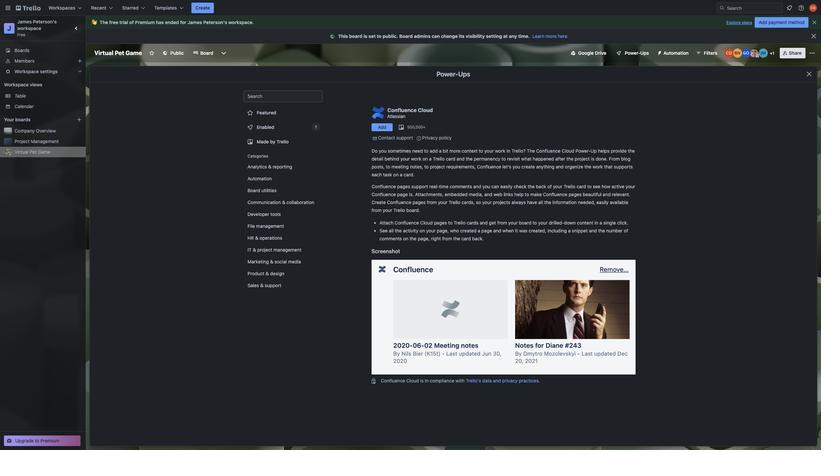 Task type: vqa. For each thing, say whether or not it's contained in the screenshot.
Dec 18 - Mar 1, 2024 checkbox
no



Task type: describe. For each thing, give the bounding box(es) containing it.
0 horizontal spatial premium
[[40, 438, 59, 444]]

upgrade to premium
[[15, 438, 59, 444]]

settings
[[40, 69, 58, 74]]

0 horizontal spatial easily
[[500, 184, 513, 189]]

beautiful
[[583, 192, 602, 197]]

public button
[[159, 48, 188, 58]]

the up organize
[[567, 156, 574, 162]]

and down get
[[493, 228, 501, 234]]

Search text field
[[244, 90, 323, 102]]

0 horizontal spatial virtual
[[15, 149, 28, 155]]

and down content
[[589, 228, 597, 234]]

how
[[602, 184, 611, 189]]

2 vertical spatial in
[[425, 378, 429, 384]]

jeremy miller (jeremymiller198) image
[[759, 49, 768, 58]]

file management
[[248, 223, 284, 229]]

boards link
[[0, 45, 86, 56]]

it & project management link
[[244, 245, 323, 255]]

& for sales
[[260, 283, 264, 288]]

filters button
[[694, 48, 719, 58]]

1 horizontal spatial page,
[[437, 228, 449, 234]]

links
[[504, 192, 513, 197]]

& for it
[[253, 247, 256, 253]]

each
[[372, 172, 382, 178]]

pages up is.
[[397, 184, 410, 189]]

support for confluence pages support real-time comments and you can easily check the back of your trello card to see how active your confluence page is. attachments, embedded media, and web links help to make confluence pages beautiful and relevant. create confluence pages from your trello cards, so your projects always have all the information needed, easily available from your trello board.
[[411, 184, 428, 189]]

to right the help
[[525, 192, 529, 197]]

starred
[[122, 5, 139, 11]]

can for you
[[491, 184, 499, 189]]

your up created,
[[538, 220, 548, 226]]

management
[[31, 139, 59, 144]]

1 vertical spatial work
[[411, 156, 421, 162]]

your up it
[[508, 220, 518, 226]]

the down single
[[598, 228, 605, 234]]

back to home image
[[16, 3, 41, 13]]

gary orlando (garyorlando) image
[[742, 49, 751, 58]]

power-ups inside button
[[625, 50, 649, 56]]

page inside confluence pages support real-time comments and you can easily check the back of your trello card to see how active your confluence page is. attachments, embedded media, and web links help to make confluence pages beautiful and relevant. create confluence pages from your trello cards, so your projects always have all the information needed, easily available from your trello board.
[[397, 192, 408, 197]]

to left see
[[587, 184, 592, 189]]

and down how
[[603, 192, 611, 197]]

christina overa (christinaovera) image
[[724, 49, 734, 58]]

information
[[552, 200, 577, 205]]

the right have
[[544, 200, 551, 205]]

made by trello link
[[244, 135, 323, 149]]

0 vertical spatial board
[[399, 33, 413, 39]]

create inside confluence pages support real-time comments and you can easily check the back of your trello card to see how active your confluence page is. attachments, embedded media, and web links help to make confluence pages beautiful and relevant. create confluence pages from your trello cards, so your projects always have all the information needed, easily available from your trello board.
[[372, 200, 386, 205]]

cards
[[467, 220, 479, 226]]

the up the make
[[528, 184, 535, 189]]

of inside attach confluence cloud pages to trello cards and get from your board to your drilled-down content in a single click. see all the activity on your page, who created a page and when it was created, including a snippet and the number of comments on the page, right from the card back.
[[624, 228, 628, 234]]

privacy policy link
[[422, 135, 452, 141]]

ben nelson (bennelson96) image
[[733, 49, 742, 58]]

permanency
[[474, 156, 500, 162]]

automation button
[[654, 48, 693, 58]]

star or unstar board image
[[149, 50, 155, 56]]

to up who
[[448, 220, 453, 226]]

virtual pet game link
[[15, 149, 82, 155]]

1 horizontal spatial peterson's
[[203, 19, 227, 25]]

up
[[591, 148, 597, 154]]

Board name text field
[[91, 48, 145, 58]]

trello up "information"
[[564, 184, 575, 189]]

1 vertical spatial power-
[[437, 70, 458, 78]]

confluence cloud is in compliance with trello's data and privacy practices .
[[381, 378, 540, 384]]

data
[[482, 378, 492, 384]]

trello down embedded
[[449, 200, 460, 205]]

sm image for this board is set to public. board admins can change its visibility setting at any time.
[[329, 33, 338, 40]]

open information menu image
[[798, 5, 805, 11]]

workspaces
[[49, 5, 75, 11]]

pages up "information"
[[569, 192, 582, 197]]

workspace for workspace views
[[4, 82, 29, 87]]

do you sometimes need to add a bit more context to your work in trello? the confluence cloud power-up helps provide the detail behind your work on a trello card and the permanency to revisit what happened after the project is done. from blog posts, to meeting notes, to project requirements, confluence let's you create anything and organize the work that supports each task on a card.
[[372, 148, 635, 178]]

table link
[[15, 93, 82, 99]]

your down embedded
[[438, 200, 447, 205]]

0 vertical spatial management
[[256, 223, 284, 229]]

a left card.
[[400, 172, 402, 178]]

board utilities
[[248, 188, 277, 193]]

reporting
[[273, 164, 292, 170]]

1 vertical spatial 1
[[315, 125, 317, 130]]

provide
[[611, 148, 627, 154]]

and up media,
[[473, 184, 481, 189]]

automation link
[[244, 174, 323, 184]]

more inside do you sometimes need to add a bit more context to your work in trello? the confluence cloud power-up helps provide the detail behind your work on a trello card and the permanency to revisit what happened after the project is done. from blog posts, to meeting notes, to project requirements, confluence let's you create anything and organize the work that supports each task on a card.
[[450, 148, 460, 154]]

show menu image
[[809, 50, 816, 56]]

context
[[462, 148, 478, 154]]

from right get
[[497, 220, 507, 226]]

recent button
[[87, 3, 117, 13]]

board for board utilities
[[248, 188, 260, 193]]

& for communication
[[282, 200, 285, 205]]

500,000 +
[[407, 125, 426, 130]]

the down activity
[[410, 236, 417, 242]]

developer tools
[[248, 212, 281, 217]]

card inside attach confluence cloud pages to trello cards and get from your board to your drilled-down content in a single click. see all the activity on your page, who created a page and when it was created, including a snippet and the number of comments on the page, right from the card back.
[[461, 236, 471, 242]]

public
[[170, 50, 184, 56]]

is for this board is set to public. board admins can change its visibility setting at any time. learn more here
[[364, 33, 367, 39]]

1 vertical spatial easily
[[597, 200, 609, 205]]

power- inside do you sometimes need to add a bit more context to your work in trello? the confluence cloud power-up helps provide the detail behind your work on a trello card and the permanency to revisit what happened after the project is done. from blog posts, to meeting notes, to project requirements, confluence let's you create anything and organize the work that supports each task on a card.
[[576, 148, 591, 154]]

workspace settings
[[15, 69, 58, 74]]

add board image
[[77, 117, 82, 122]]

company overview link
[[15, 128, 82, 134]]

ups inside button
[[640, 50, 649, 56]]

card inside do you sometimes need to add a bit more context to your work in trello? the confluence cloud power-up helps provide the detail behind your work on a trello card and the permanency to revisit what happened after the project is done. from blog posts, to meeting notes, to project requirements, confluence let's you create anything and organize the work that supports each task on a card.
[[446, 156, 455, 162]]

0 notifications image
[[786, 4, 793, 12]]

posts,
[[372, 164, 385, 170]]

marketing & social media link
[[244, 257, 323, 267]]

to up "task" on the top left of the page
[[386, 164, 390, 170]]

time
[[439, 184, 449, 189]]

developer
[[248, 212, 269, 217]]

0 vertical spatial the
[[100, 19, 108, 25]]

screenshot
[[372, 249, 400, 254]]

and left get
[[480, 220, 488, 226]]

privacy policy
[[422, 135, 452, 141]]

0 vertical spatial work
[[495, 148, 505, 154]]

card inside confluence pages support real-time comments and you can easily check the back of your trello card to see how active your confluence page is. attachments, embedded media, and web links help to make confluence pages beautiful and relevant. create confluence pages from your trello cards, so your projects always have all the information needed, easily available from your trello board.
[[577, 184, 586, 189]]

from up the attach
[[372, 208, 382, 213]]

time.
[[518, 33, 530, 39]]

when
[[503, 228, 514, 234]]

comments inside confluence pages support real-time comments and you can easily check the back of your trello card to see how active your confluence page is. attachments, embedded media, and web links help to make confluence pages beautiful and relevant. create confluence pages from your trello cards, so your projects always have all the information needed, easily available from your trello board.
[[450, 184, 472, 189]]

1 horizontal spatial workspace
[[228, 19, 252, 25]]

trello inside do you sometimes need to add a bit more context to your work in trello? the confluence cloud power-up helps provide the detail behind your work on a trello card and the permanency to revisit what happened after the project is done. from blog posts, to meeting notes, to project requirements, confluence let's you create anything and organize the work that supports each task on a card.
[[433, 156, 445, 162]]

the up blog
[[628, 148, 635, 154]]

all inside attach confluence cloud pages to trello cards and get from your board to your drilled-down content in a single click. see all the activity on your page, who created a page and when it was created, including a snippet and the number of comments on the page, right from the card back.
[[389, 228, 394, 234]]

add payment method
[[759, 19, 805, 25]]

pet inside board name text box
[[115, 50, 124, 56]]

done.
[[596, 156, 608, 162]]

to up permanency
[[479, 148, 483, 154]]

project
[[15, 139, 30, 144]]

analytics & reporting link
[[244, 162, 323, 172]]

explore plans button
[[727, 19, 752, 27]]

1 vertical spatial pet
[[30, 149, 37, 155]]

hr & operations link
[[244, 233, 323, 244]]

& for analytics
[[268, 164, 271, 170]]

1 horizontal spatial .
[[539, 378, 540, 384]]

attachments,
[[415, 192, 444, 197]]

👋
[[91, 19, 97, 25]]

this member is an admin of this board. image
[[756, 55, 759, 58]]

power- inside button
[[625, 50, 640, 56]]

power-ups button
[[612, 48, 653, 58]]

0 vertical spatial project
[[575, 156, 590, 162]]

👋 the free trial of premium has ended for james peterson's workspace .
[[91, 19, 254, 25]]

workspace inside james peterson's workspace free
[[17, 25, 41, 31]]

and up requirements,
[[457, 156, 465, 162]]

& for hr
[[255, 235, 258, 241]]

sales & support
[[248, 283, 281, 288]]

a down down
[[568, 228, 571, 234]]

recent
[[91, 5, 106, 11]]

behind
[[385, 156, 399, 162]]

needed,
[[578, 200, 595, 205]]

0 horizontal spatial of
[[129, 19, 134, 25]]

a up back.
[[478, 228, 480, 234]]

1 vertical spatial power-ups
[[437, 70, 470, 78]]

1 vertical spatial you
[[513, 164, 520, 170]]

your boards
[[4, 117, 31, 122]]

1 vertical spatial +
[[423, 125, 426, 130]]

j
[[7, 24, 11, 32]]

cloud inside attach confluence cloud pages to trello cards and get from your board to your drilled-down content in a single click. see all the activity on your page, who created a page and when it was created, including a snippet and the number of comments on the page, right from the card back.
[[420, 220, 433, 226]]

1 vertical spatial management
[[274, 247, 301, 253]]

a down add
[[429, 156, 432, 162]]

game inside board name text box
[[126, 50, 142, 56]]

trello left the board.
[[393, 208, 405, 213]]

your right back
[[553, 184, 562, 189]]

to up let's
[[502, 156, 506, 162]]

add payment method button
[[755, 17, 809, 28]]

payment
[[769, 19, 787, 25]]

sales
[[248, 283, 259, 288]]

primary element
[[0, 0, 821, 16]]

boards
[[15, 48, 29, 53]]

project inside it & project management link
[[257, 247, 272, 253]]

your boards with 3 items element
[[4, 116, 67, 124]]

add for add payment method
[[759, 19, 767, 25]]

from
[[609, 156, 620, 162]]

virtual pet game inside board name text box
[[94, 50, 142, 56]]

get
[[489, 220, 496, 226]]

0 vertical spatial +
[[770, 51, 773, 56]]

created
[[460, 228, 477, 234]]

make
[[530, 192, 542, 197]]

media,
[[469, 192, 483, 197]]

check
[[514, 184, 527, 189]]

single
[[603, 220, 616, 226]]

the inside do you sometimes need to add a bit more context to your work in trello? the confluence cloud power-up helps provide the detail behind your work on a trello card and the permanency to revisit what happened after the project is done. from blog posts, to meeting notes, to project requirements, confluence let's you create anything and organize the work that supports each task on a card.
[[527, 148, 535, 154]]

product & design
[[248, 271, 284, 277]]

board utilities link
[[244, 185, 323, 196]]

your up the right on the bottom right of page
[[426, 228, 436, 234]]

your right so
[[482, 200, 492, 205]]

1 horizontal spatial project
[[430, 164, 445, 170]]

projects
[[493, 200, 510, 205]]

this board is set to public. board admins can change its visibility setting at any time. learn more here
[[338, 33, 567, 39]]

made
[[257, 139, 269, 145]]

your up meeting
[[400, 156, 410, 162]]

workspace for workspace settings
[[15, 69, 39, 74]]

and right data at the bottom right of the page
[[493, 378, 501, 384]]

1 horizontal spatial james
[[188, 19, 202, 25]]

a left single
[[600, 220, 602, 226]]

the down "context"
[[466, 156, 473, 162]]

sm image for automation
[[654, 48, 664, 57]]

to right notes,
[[424, 164, 429, 170]]

back.
[[472, 236, 484, 242]]

& for marketing
[[270, 259, 273, 265]]

here
[[558, 33, 567, 39]]

in inside do you sometimes need to add a bit more context to your work in trello? the confluence cloud power-up helps provide the detail behind your work on a trello card and the permanency to revisit what happened after the project is done. from blog posts, to meeting notes, to project requirements, confluence let's you create anything and organize the work that supports each task on a card.
[[507, 148, 510, 154]]

trello's
[[466, 378, 481, 384]]

workspace navigation collapse icon image
[[72, 24, 81, 33]]

the down who
[[453, 236, 460, 242]]



Task type: locate. For each thing, give the bounding box(es) containing it.
to up created,
[[533, 220, 537, 226]]

trello up who
[[454, 220, 466, 226]]

back of card confluence section image
[[372, 260, 636, 375]]

product
[[248, 271, 264, 277]]

0 vertical spatial of
[[129, 19, 134, 25]]

your up relevant.
[[626, 184, 635, 189]]

ups
[[640, 50, 649, 56], [458, 70, 470, 78]]

cloud inside do you sometimes need to add a bit more context to your work in trello? the confluence cloud power-up helps provide the detail behind your work on a trello card and the permanency to revisit what happened after the project is done. from blog posts, to meeting notes, to project requirements, confluence let's you create anything and organize the work that supports each task on a card.
[[562, 148, 574, 154]]

0 vertical spatial power-
[[625, 50, 640, 56]]

virtual pet game down free
[[94, 50, 142, 56]]

& left design
[[266, 271, 269, 277]]

0 vertical spatial is
[[364, 33, 367, 39]]

attach confluence cloud pages to trello cards and get from your board to your drilled-down content in a single click. see all the activity on your page, who created a page and when it was created, including a snippet and the number of comments on the page, right from the card back.
[[380, 220, 628, 242]]

1 vertical spatial game
[[38, 149, 50, 155]]

0 horizontal spatial pet
[[30, 149, 37, 155]]

support down design
[[265, 283, 281, 288]]

0 horizontal spatial comments
[[380, 236, 402, 242]]

add
[[759, 19, 767, 25], [378, 124, 386, 130]]

is for confluence cloud is in compliance with trello's data and privacy practices .
[[420, 378, 424, 384]]

2 horizontal spatial card
[[577, 184, 586, 189]]

trello right by
[[277, 139, 289, 145]]

virtual down wave "icon"
[[94, 50, 113, 56]]

2 horizontal spatial of
[[624, 228, 628, 234]]

board for board
[[200, 50, 213, 56]]

from down who
[[442, 236, 452, 242]]

sales & support link
[[244, 281, 323, 291]]

wave image
[[91, 19, 97, 25]]

is
[[364, 33, 367, 39], [591, 156, 595, 162], [420, 378, 424, 384]]

+ 1
[[770, 51, 774, 56]]

comments
[[450, 184, 472, 189], [380, 236, 402, 242]]

page inside attach confluence cloud pages to trello cards and get from your board to your drilled-down content in a single click. see all the activity on your page, who created a page and when it was created, including a snippet and the number of comments on the page, right from the card back.
[[482, 228, 492, 234]]

virtual inside board name text box
[[94, 50, 113, 56]]

1 vertical spatial virtual pet game
[[15, 149, 50, 155]]

customize views image
[[221, 50, 227, 56]]

james
[[17, 19, 32, 24], [188, 19, 202, 25]]

more left here
[[546, 33, 557, 39]]

1 horizontal spatial 1
[[773, 51, 774, 56]]

banner containing 👋
[[86, 16, 821, 29]]

google drive icon image
[[571, 51, 576, 55]]

on right "task" on the top left of the page
[[393, 172, 399, 178]]

0 horizontal spatial power-
[[437, 70, 458, 78]]

project up organize
[[575, 156, 590, 162]]

Search field
[[725, 3, 783, 13]]

at
[[503, 33, 508, 39]]

power-ups
[[625, 50, 649, 56], [437, 70, 470, 78]]

need
[[412, 148, 423, 154]]

from down attachments,
[[427, 200, 437, 205]]

support for sales & support
[[265, 283, 281, 288]]

easily up the links
[[500, 184, 513, 189]]

1 horizontal spatial +
[[770, 51, 773, 56]]

1 vertical spatial workspace
[[4, 82, 29, 87]]

page
[[397, 192, 408, 197], [482, 228, 492, 234]]

in right content
[[595, 220, 598, 226]]

trello inside attach confluence cloud pages to trello cards and get from your board to your drilled-down content in a single click. see all the activity on your page, who created a page and when it was created, including a snippet and the number of comments on the page, right from the card back.
[[454, 220, 466, 226]]

& left 'social'
[[270, 259, 273, 265]]

1 vertical spatial is
[[591, 156, 595, 162]]

automation inside button
[[664, 50, 689, 56]]

0 vertical spatial card
[[446, 156, 455, 162]]

2 vertical spatial of
[[624, 228, 628, 234]]

support inside confluence pages support real-time comments and you can easily check the back of your trello card to see how active your confluence page is. attachments, embedded media, and web links help to make confluence pages beautiful and relevant. create confluence pages from your trello cards, so your projects always have all the information needed, easily available from your trello board.
[[411, 184, 428, 189]]

set
[[369, 33, 376, 39]]

create inside button
[[195, 5, 210, 11]]

created,
[[529, 228, 546, 234]]

confluence pages support real-time comments and you can easily check the back of your trello card to see how active your confluence page is. attachments, embedded media, and web links help to make confluence pages beautiful and relevant. create confluence pages from your trello cards, so your projects always have all the information needed, easily available from your trello board.
[[372, 184, 635, 213]]

create button
[[191, 3, 214, 13]]

the right organize
[[585, 164, 591, 170]]

peterson's inside james peterson's workspace free
[[33, 19, 57, 24]]

1 vertical spatial automation
[[248, 176, 272, 182]]

0 horizontal spatial peterson's
[[33, 19, 57, 24]]

support
[[396, 135, 413, 141], [411, 184, 428, 189], [265, 283, 281, 288]]

help
[[515, 192, 524, 197]]

collaboration
[[287, 200, 314, 205]]

comments down see
[[380, 236, 402, 242]]

card down "created"
[[461, 236, 471, 242]]

and left web
[[484, 192, 492, 197]]

bit
[[443, 148, 448, 154]]

christina overa (christinaovera) image
[[809, 4, 817, 12]]

1 vertical spatial all
[[389, 228, 394, 234]]

of right back
[[548, 184, 552, 189]]

1 horizontal spatial power-ups
[[625, 50, 649, 56]]

to inside upgrade to premium link
[[35, 438, 39, 444]]

1 horizontal spatial pet
[[115, 50, 124, 56]]

trello down add
[[433, 156, 445, 162]]

can for admins
[[432, 33, 440, 39]]

can up web
[[491, 184, 499, 189]]

overview
[[36, 128, 56, 134]]

it
[[248, 247, 252, 253]]

1 vertical spatial page,
[[418, 236, 430, 242]]

add button
[[372, 123, 393, 131]]

0 vertical spatial .
[[252, 19, 254, 25]]

0 horizontal spatial virtual pet game
[[15, 149, 50, 155]]

comments inside attach confluence cloud pages to trello cards and get from your board to your drilled-down content in a single click. see all the activity on your page, who created a page and when it was created, including a snippet and the number of comments on the page, right from the card back.
[[380, 236, 402, 242]]

confluence inside attach confluence cloud pages to trello cards and get from your board to your drilled-down content in a single click. see all the activity on your page, who created a page and when it was created, including a snippet and the number of comments on the page, right from the card back.
[[395, 220, 419, 226]]

sm image
[[372, 135, 378, 142], [416, 135, 422, 142]]

0 horizontal spatial ups
[[458, 70, 470, 78]]

communication & collaboration link
[[244, 197, 323, 208]]

0 vertical spatial support
[[396, 135, 413, 141]]

1 vertical spatial create
[[372, 200, 386, 205]]

attach
[[380, 220, 393, 226]]

practices
[[519, 378, 539, 384]]

pages up the right on the bottom right of page
[[434, 220, 447, 226]]

of down click.
[[624, 228, 628, 234]]

you
[[379, 148, 387, 154], [513, 164, 520, 170], [483, 184, 490, 189]]

virtual pet game down project management
[[15, 149, 50, 155]]

1 vertical spatial can
[[491, 184, 499, 189]]

cloud left compliance
[[406, 378, 419, 384]]

james up free
[[17, 19, 32, 24]]

1 horizontal spatial in
[[507, 148, 510, 154]]

work down "done."
[[593, 164, 603, 170]]

0 vertical spatial create
[[195, 5, 210, 11]]

file management link
[[244, 221, 323, 232]]

atlassian
[[387, 113, 405, 119]]

0 horizontal spatial .
[[252, 19, 254, 25]]

is inside do you sometimes need to add a bit more context to your work in trello? the confluence cloud power-up helps provide the detail behind your work on a trello card and the permanency to revisit what happened after the project is done. from blog posts, to meeting notes, to project requirements, confluence let's you create anything and organize the work that supports each task on a card.
[[591, 156, 595, 162]]

premium left the has
[[135, 19, 155, 25]]

all right have
[[538, 200, 543, 205]]

can right admins
[[432, 33, 440, 39]]

0 vertical spatial comments
[[450, 184, 472, 189]]

0 horizontal spatial 1
[[315, 125, 317, 130]]

management down the hr & operations link
[[274, 247, 301, 253]]

0 horizontal spatial can
[[432, 33, 440, 39]]

pet down project management
[[30, 149, 37, 155]]

board left "customize views" icon
[[200, 50, 213, 56]]

workspace inside workspace settings dropdown button
[[15, 69, 39, 74]]

1 sm image from the left
[[372, 135, 378, 142]]

project down add
[[430, 164, 445, 170]]

add
[[430, 148, 438, 154]]

from
[[427, 200, 437, 205], [372, 208, 382, 213], [497, 220, 507, 226], [442, 236, 452, 242]]

tools
[[270, 212, 281, 217]]

communication & collaboration
[[248, 200, 314, 205]]

revisit
[[507, 156, 520, 162]]

on down activity
[[403, 236, 408, 242]]

& inside 'link'
[[270, 259, 273, 265]]

page,
[[437, 228, 449, 234], [418, 236, 430, 242]]

0 horizontal spatial card
[[446, 156, 455, 162]]

0 vertical spatial add
[[759, 19, 767, 25]]

pages up the board.
[[413, 200, 426, 205]]

2 vertical spatial is
[[420, 378, 424, 384]]

product & design link
[[244, 269, 323, 279]]

board inside board link
[[200, 50, 213, 56]]

0 vertical spatial board
[[349, 33, 362, 39]]

&
[[268, 164, 271, 170], [282, 200, 285, 205], [255, 235, 258, 241], [253, 247, 256, 253], [270, 259, 273, 265], [266, 271, 269, 277], [260, 283, 264, 288]]

2 sm image from the left
[[416, 135, 422, 142]]

cards,
[[462, 200, 475, 205]]

management up operations
[[256, 223, 284, 229]]

contact support
[[378, 135, 413, 141]]

1 vertical spatial more
[[450, 148, 460, 154]]

and down after at the top of the page
[[556, 164, 564, 170]]

project down the hr & operations
[[257, 247, 272, 253]]

all inside confluence pages support real-time comments and you can easily check the back of your trello card to see how active your confluence page is. attachments, embedded media, and web links help to make confluence pages beautiful and relevant. create confluence pages from your trello cards, so your projects always have all the information needed, easily available from your trello board.
[[538, 200, 543, 205]]

card up beautiful
[[577, 184, 586, 189]]

0 vertical spatial sm image
[[329, 33, 338, 40]]

0 horizontal spatial sm image
[[372, 135, 378, 142]]

0 horizontal spatial more
[[450, 148, 460, 154]]

featured
[[257, 110, 276, 116]]

let's
[[503, 164, 511, 170]]

banner
[[86, 16, 821, 29]]

1 horizontal spatial board
[[519, 220, 531, 226]]

explore plans
[[727, 20, 752, 25]]

is left compliance
[[420, 378, 424, 384]]

design
[[270, 271, 284, 277]]

contact
[[378, 135, 395, 141]]

sm image
[[329, 33, 338, 40], [654, 48, 664, 57]]

organize
[[565, 164, 583, 170]]

social
[[275, 259, 287, 265]]

1 horizontal spatial work
[[495, 148, 505, 154]]

confluence cloud atlassian
[[387, 107, 433, 119]]

work up permanency
[[495, 148, 505, 154]]

& right hr
[[255, 235, 258, 241]]

policy
[[439, 135, 452, 141]]

2 vertical spatial project
[[257, 247, 272, 253]]

1 horizontal spatial of
[[548, 184, 552, 189]]

page down get
[[482, 228, 492, 234]]

1 vertical spatial board
[[200, 50, 213, 56]]

it
[[515, 228, 518, 234]]

game left star or unstar board "icon"
[[126, 50, 142, 56]]

1 vertical spatial .
[[539, 378, 540, 384]]

more right bit on the top of page
[[450, 148, 460, 154]]

create
[[522, 164, 535, 170]]

starred button
[[118, 3, 149, 13]]

0 horizontal spatial all
[[389, 228, 394, 234]]

0 vertical spatial pet
[[115, 50, 124, 56]]

1 vertical spatial board
[[519, 220, 531, 226]]

1 vertical spatial in
[[595, 220, 598, 226]]

views
[[30, 82, 42, 87]]

click.
[[617, 220, 628, 226]]

right
[[431, 236, 441, 242]]

james peterson's workspace link
[[17, 19, 58, 31]]

1 vertical spatial add
[[378, 124, 386, 130]]

confluence inside confluence cloud atlassian
[[387, 107, 417, 113]]

always
[[512, 200, 526, 205]]

1 vertical spatial virtual
[[15, 149, 28, 155]]

cloud up the right on the bottom right of page
[[420, 220, 433, 226]]

learn
[[533, 33, 545, 39]]

you down the revisit
[[513, 164, 520, 170]]

peterson's down back to home image
[[33, 19, 57, 24]]

of right trial at the top of page
[[129, 19, 134, 25]]

in left compliance
[[425, 378, 429, 384]]

game down management
[[38, 149, 50, 155]]

cloud inside confluence cloud atlassian
[[418, 107, 433, 113]]

in up the revisit
[[507, 148, 510, 154]]

with
[[456, 378, 465, 384]]

can inside confluence pages support real-time comments and you can easily check the back of your trello card to see how active your confluence page is. attachments, embedded media, and web links help to make confluence pages beautiful and relevant. create confluence pages from your trello cards, so your projects always have all the information needed, easily available from your trello board.
[[491, 184, 499, 189]]

0 vertical spatial all
[[538, 200, 543, 205]]

premium right upgrade
[[40, 438, 59, 444]]

1 vertical spatial workspace
[[17, 25, 41, 31]]

0 vertical spatial virtual
[[94, 50, 113, 56]]

upgrade
[[15, 438, 34, 444]]

in inside attach confluence cloud pages to trello cards and get from your board to your drilled-down content in a single click. see all the activity on your page, who created a page and when it was created, including a snippet and the number of comments on the page, right from the card back.
[[595, 220, 598, 226]]

visibility
[[466, 33, 485, 39]]

premium
[[135, 19, 155, 25], [40, 438, 59, 444]]

0 horizontal spatial add
[[378, 124, 386, 130]]

0 vertical spatial easily
[[500, 184, 513, 189]]

on right activity
[[420, 228, 425, 234]]

pages
[[397, 184, 410, 189], [569, 192, 582, 197], [413, 200, 426, 205], [434, 220, 447, 226]]

0 horizontal spatial the
[[100, 19, 108, 25]]

work
[[495, 148, 505, 154], [411, 156, 421, 162], [593, 164, 603, 170]]

your up the attach
[[383, 208, 392, 213]]

1 vertical spatial comments
[[380, 236, 402, 242]]

1 vertical spatial sm image
[[654, 48, 664, 57]]

1 vertical spatial of
[[548, 184, 552, 189]]

add left payment
[[759, 19, 767, 25]]

real-
[[429, 184, 439, 189]]

0 vertical spatial you
[[379, 148, 387, 154]]

1 horizontal spatial automation
[[664, 50, 689, 56]]

enabled
[[257, 124, 274, 130]]

2 horizontal spatial project
[[575, 156, 590, 162]]

sm image inside automation button
[[654, 48, 664, 57]]

easily down beautiful
[[597, 200, 609, 205]]

create
[[195, 5, 210, 11], [372, 200, 386, 205]]

automation inside "link"
[[248, 176, 272, 182]]

0 horizontal spatial board
[[349, 33, 362, 39]]

0 vertical spatial power-ups
[[625, 50, 649, 56]]

0 horizontal spatial page
[[397, 192, 408, 197]]

1 horizontal spatial virtual
[[94, 50, 113, 56]]

add up contact
[[378, 124, 386, 130]]

templates
[[154, 5, 177, 11]]

plans
[[742, 20, 752, 25]]

0 horizontal spatial james
[[17, 19, 32, 24]]

to right upgrade
[[35, 438, 39, 444]]

board inside attach confluence cloud pages to trello cards and get from your board to your drilled-down content in a single click. see all the activity on your page, who created a page and when it was created, including a snippet and the number of comments on the page, right from the card back.
[[519, 220, 531, 226]]

pages inside attach confluence cloud pages to trello cards and get from your board to your drilled-down content in a single click. see all the activity on your page, who created a page and when it was created, including a snippet and the number of comments on the page, right from the card back.
[[434, 220, 447, 226]]

google drive
[[578, 50, 606, 56]]

1 horizontal spatial power-
[[576, 148, 591, 154]]

including
[[548, 228, 567, 234]]

1 vertical spatial project
[[430, 164, 445, 170]]

of inside confluence pages support real-time comments and you can easily check the back of your trello card to see how active your confluence page is. attachments, embedded media, and web links help to make confluence pages beautiful and relevant. create confluence pages from your trello cards, so your projects always have all the information needed, easily available from your trello board.
[[548, 184, 552, 189]]

2 horizontal spatial work
[[593, 164, 603, 170]]

on down need
[[423, 156, 428, 162]]

learn more here link
[[530, 33, 567, 39]]

to left add
[[424, 148, 428, 154]]

0 horizontal spatial in
[[425, 378, 429, 384]]

james peterson (jamespeterson93) image
[[750, 49, 759, 58]]

james inside james peterson's workspace free
[[17, 19, 32, 24]]

is left set
[[364, 33, 367, 39]]

virtual down project at the left top of the page
[[15, 149, 28, 155]]

support up is.
[[411, 184, 428, 189]]

add for add
[[378, 124, 386, 130]]

0 vertical spatial virtual pet game
[[94, 50, 142, 56]]

the up what
[[527, 148, 535, 154]]

workspace down the members
[[15, 69, 39, 74]]

free
[[109, 19, 118, 25]]

search image
[[720, 5, 725, 11]]

1 horizontal spatial game
[[126, 50, 142, 56]]

sm image down 500,000 +
[[416, 135, 422, 142]]

automation up board utilities in the left of the page
[[248, 176, 272, 182]]

0 horizontal spatial power-ups
[[437, 70, 470, 78]]

privacy
[[422, 135, 438, 141]]

a left bit on the top of page
[[439, 148, 442, 154]]

to right set
[[377, 33, 382, 39]]

+ right jeremy miller (jeremymiller198) image
[[770, 51, 773, 56]]

& down board utilities link
[[282, 200, 285, 205]]

0 vertical spatial page
[[397, 192, 408, 197]]

the left activity
[[395, 228, 402, 234]]

your up permanency
[[484, 148, 494, 154]]

1 horizontal spatial can
[[491, 184, 499, 189]]

0 vertical spatial ups
[[640, 50, 649, 56]]

web
[[494, 192, 502, 197]]

you inside confluence pages support real-time comments and you can easily check the back of your trello card to see how active your confluence page is. attachments, embedded media, and web links help to make confluence pages beautiful and relevant. create confluence pages from your trello cards, so your projects always have all the information needed, easily available from your trello board.
[[483, 184, 490, 189]]

boards
[[15, 117, 31, 122]]

developer tools link
[[244, 209, 323, 220]]

the
[[628, 148, 635, 154], [466, 156, 473, 162], [567, 156, 574, 162], [585, 164, 591, 170], [528, 184, 535, 189], [544, 200, 551, 205], [395, 228, 402, 234], [598, 228, 605, 234], [410, 236, 417, 242], [453, 236, 460, 242]]

task
[[383, 172, 392, 178]]

1 horizontal spatial virtual pet game
[[94, 50, 142, 56]]

0 vertical spatial more
[[546, 33, 557, 39]]

company
[[15, 128, 35, 134]]

& for product
[[266, 271, 269, 277]]

0 vertical spatial in
[[507, 148, 510, 154]]

the right 👋
[[100, 19, 108, 25]]

board inside board utilities link
[[248, 188, 260, 193]]

supports
[[614, 164, 633, 170]]

0 vertical spatial premium
[[135, 19, 155, 25]]

0 vertical spatial automation
[[664, 50, 689, 56]]

can
[[432, 33, 440, 39], [491, 184, 499, 189]]



